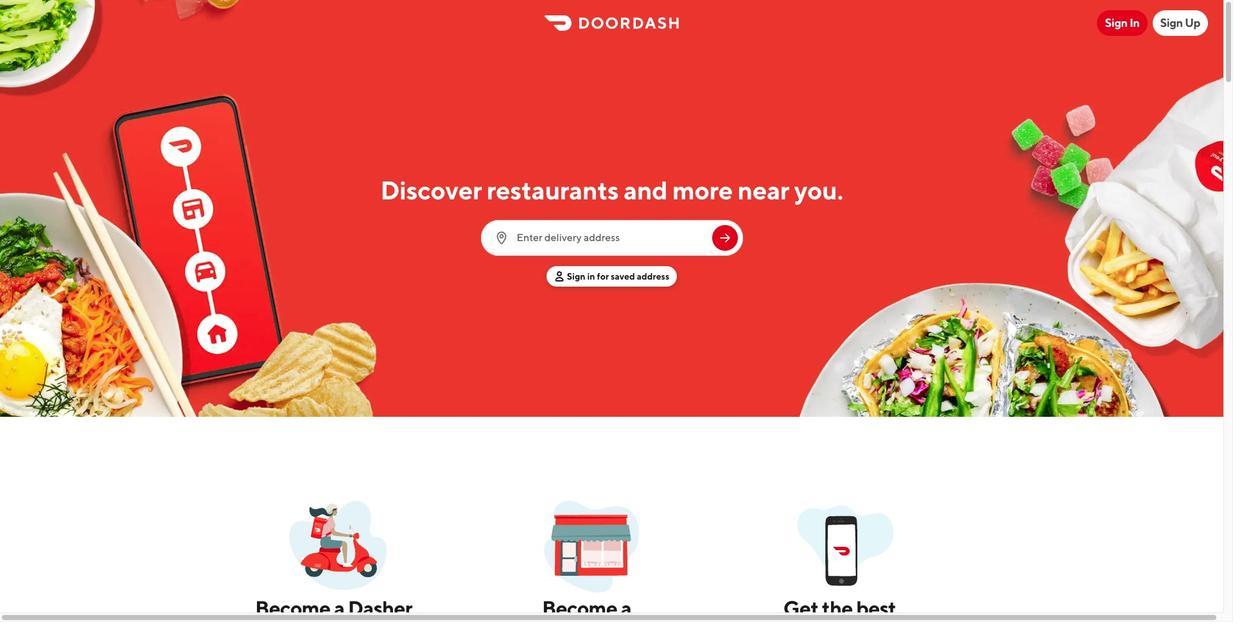 Task type: vqa. For each thing, say whether or not it's contained in the screenshot.
1st Recommended from the bottom of the Slow Cooked  Branzino dialog
no



Task type: locate. For each thing, give the bounding box(es) containing it.
Your delivery address text field
[[517, 231, 704, 245]]

sign
[[1105, 16, 1128, 30], [1160, 16, 1183, 30], [567, 272, 585, 282]]

sign for sign in for saved address
[[567, 272, 585, 282]]

a inside "become a partner"
[[621, 597, 631, 621]]

1 horizontal spatial sign
[[1105, 16, 1128, 30]]

sign inside sign up link
[[1160, 16, 1183, 30]]

discover restaurants and more near you.
[[380, 175, 843, 206]]

near
[[738, 175, 789, 206]]

become for become a dasher
[[255, 597, 330, 621]]

sign left in
[[567, 272, 585, 282]]

get
[[783, 597, 818, 621]]

0 horizontal spatial become
[[255, 597, 330, 621]]

get the best doordas
[[783, 597, 896, 623]]

sign up link
[[1152, 10, 1208, 36]]

become for become a partner
[[542, 597, 617, 621]]

1 become from the left
[[255, 597, 330, 621]]

sign in for saved address button
[[546, 267, 677, 287]]

2 a from the left
[[621, 597, 631, 621]]

partner
[[553, 622, 621, 623]]

become inside "become a partner"
[[542, 597, 617, 621]]

1 horizontal spatial a
[[621, 597, 631, 621]]

sign for sign up
[[1160, 16, 1183, 30]]

a
[[334, 597, 344, 621], [621, 597, 631, 621]]

sign in link
[[1097, 10, 1147, 36]]

sign left in at the top
[[1105, 16, 1128, 30]]

2 horizontal spatial sign
[[1160, 16, 1183, 30]]

a for dasher
[[334, 597, 344, 621]]

address
[[637, 272, 669, 282]]

sign in
[[1105, 16, 1140, 30]]

saved
[[611, 272, 635, 282]]

0 horizontal spatial a
[[334, 597, 344, 621]]

1 a from the left
[[334, 597, 344, 621]]

sign inside sign in for saved address 'button'
[[567, 272, 585, 282]]

2 become from the left
[[542, 597, 617, 621]]

0 horizontal spatial sign
[[567, 272, 585, 282]]

for
[[597, 272, 609, 282]]

become
[[255, 597, 330, 621], [542, 597, 617, 621]]

sign left up
[[1160, 16, 1183, 30]]

find restaurants image
[[717, 231, 732, 246]]

1 horizontal spatial become
[[542, 597, 617, 621]]

get the best doordash experience image
[[795, 497, 894, 596]]

the
[[822, 597, 853, 621]]

sign inside sign in link
[[1105, 16, 1128, 30]]

best
[[856, 597, 896, 621]]



Task type: describe. For each thing, give the bounding box(es) containing it.
up
[[1185, 16, 1200, 30]]

sign for sign in
[[1105, 16, 1128, 30]]

dasher
[[348, 597, 412, 621]]

become a partner image
[[542, 497, 641, 596]]

sign up
[[1160, 16, 1200, 30]]

become a dasher image
[[289, 497, 388, 596]]

become a dasher
[[255, 597, 412, 621]]

restaurants
[[487, 175, 619, 206]]

a for partner
[[621, 597, 631, 621]]

you.
[[794, 175, 843, 206]]

and
[[624, 175, 667, 206]]

sign in for saved address
[[567, 272, 669, 282]]

in
[[1130, 16, 1140, 30]]

discover
[[380, 175, 482, 206]]

in
[[587, 272, 595, 282]]

become a partner
[[542, 597, 631, 623]]

more
[[672, 175, 733, 206]]



